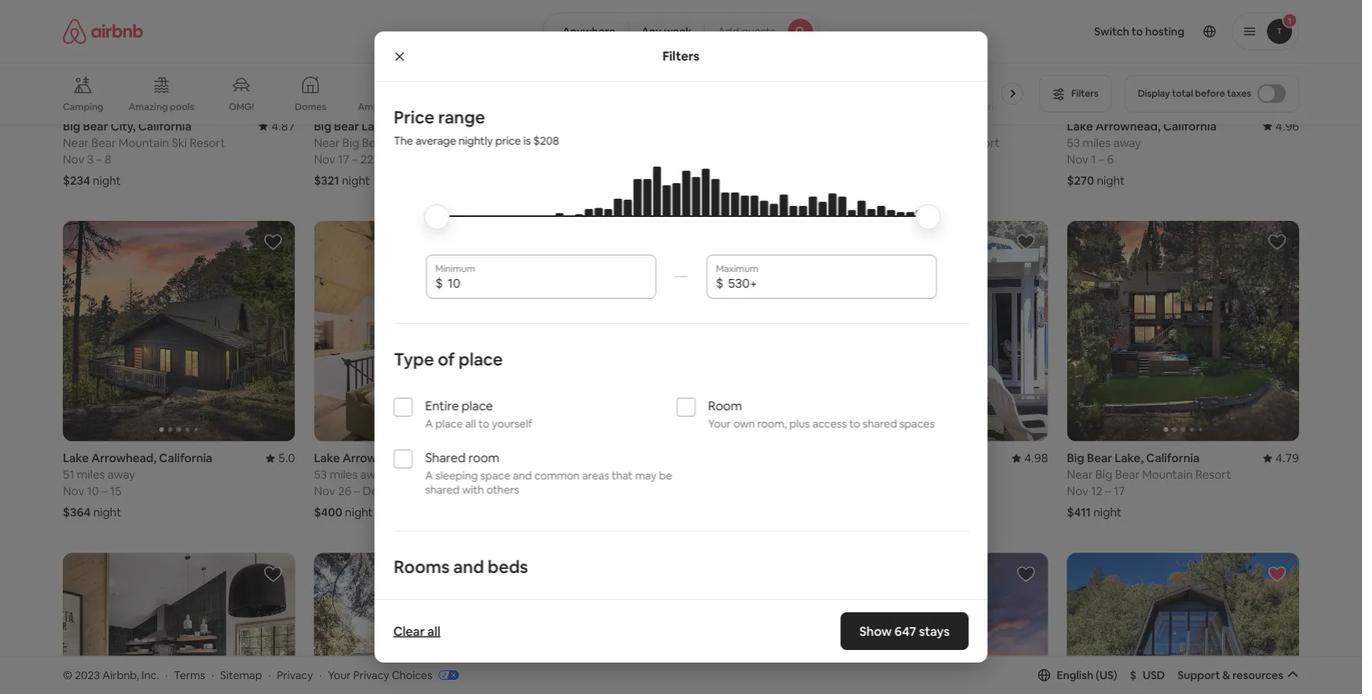 Task type: describe. For each thing, give the bounding box(es) containing it.
– inside big bear lake, california near big bear mountain resort nov 17 – 22 $321 night
[[352, 151, 358, 167]]

rooms
[[393, 555, 449, 578]]

resort inside near bear mountain ski resort dec 10 – 15
[[692, 467, 727, 482]]

arrowhead, for 53 miles away
[[1096, 118, 1161, 134]]

space
[[480, 468, 510, 482]]

– inside big bear lake, california near big bear mountain resort nov 12 – 17 $411 night
[[1105, 483, 1111, 499]]

amazing for amazing pools
[[129, 101, 168, 113]]

6
[[1107, 151, 1114, 167]]

53 for 1
[[1067, 135, 1080, 150]]

near bear mountain ski resort dec 10 – 15
[[565, 467, 727, 499]]

$411
[[1067, 505, 1091, 520]]

map
[[675, 599, 699, 613]]

1 vertical spatial place
[[461, 397, 493, 413]]

3
[[87, 151, 94, 167]]

10 inside lake arrowhead, california 51 miles away nov 10 – 15 $364 night
[[87, 483, 99, 499]]

english (us) button
[[1038, 668, 1117, 682]]

647
[[895, 623, 916, 639]]

none search field containing anywhere
[[543, 13, 820, 50]]

price
[[393, 106, 434, 128]]

1 vertical spatial your
[[328, 668, 351, 682]]

5.0 out of 5 average rating image
[[266, 450, 295, 466]]

omg!
[[229, 101, 254, 113]]

17 inside big bear lake, california near big bear mountain resort nov 12 – 17 $411 night
[[1114, 483, 1125, 499]]

clear all button
[[386, 615, 448, 647]]

shared inside 'shared room a sleeping space and common areas that may be shared with others'
[[425, 482, 459, 497]]

nov inside big bear lake, california near big bear mountain resort nov 12 – 17 $411 night
[[1067, 483, 1089, 499]]

1 vertical spatial add to wishlist: big bear lake, california image
[[264, 565, 283, 584]]

show map
[[645, 599, 699, 613]]

remove from wishlist: lake arrowhead, california image
[[1268, 565, 1287, 584]]

nightly
[[458, 134, 493, 148]]

any week
[[641, 24, 692, 39]]

be
[[659, 468, 672, 482]]

clear all
[[393, 623, 440, 639]]

amazing pools
[[129, 101, 194, 113]]

4.96
[[1276, 118, 1299, 134]]

$ for 1st $ text box from the right
[[716, 275, 723, 291]]

ski inside big bear city, california near bear mountain ski resort nov 3 – 8 $234 night
[[172, 135, 187, 150]]

support
[[1178, 668, 1220, 682]]

and inside 'shared room a sleeping space and common areas that may be shared with others'
[[513, 468, 532, 482]]

most stays cost more than $133 per night. image
[[438, 167, 924, 262]]

any
[[641, 24, 662, 39]]

access
[[812, 416, 847, 431]]

with
[[462, 482, 484, 497]]

support & resources
[[1178, 668, 1284, 682]]

4.87
[[271, 118, 295, 134]]

all inside button
[[427, 623, 440, 639]]

english
[[1057, 668, 1094, 682]]

sitemap
[[220, 668, 262, 682]]

0 horizontal spatial and
[[453, 555, 484, 578]]

$400
[[314, 505, 342, 520]]

arrowhead, for 51 miles away
[[91, 450, 157, 466]]

california inside lake arrowhead, california 53 miles away nov 26 – dec 1 $400 night
[[410, 450, 464, 466]]

a for shared room
[[425, 468, 433, 482]]

mountain inside big bear lake, california near big bear mountain resort nov 12 – 17 $411 night
[[1142, 467, 1193, 482]]

big for big bear city, california near bear mountain ski resort nov 3 – 8 $234 night
[[63, 118, 80, 134]]

15 inside lake arrowhead, california 51 miles away nov 10 – 15 $364 night
[[110, 483, 121, 499]]

nov inside big bear city, california near bear mountain ski resort nov 3 – 8 $234 night
[[63, 151, 84, 167]]

(us)
[[1096, 668, 1117, 682]]

camping
[[63, 101, 103, 113]]

price range the average nightly price is ‎$208
[[393, 106, 559, 148]]

2 vertical spatial place
[[435, 416, 463, 431]]

areas
[[582, 468, 609, 482]]

entire
[[425, 397, 459, 413]]

– inside near bear mountain ski resort dec 10 – 15
[[604, 483, 610, 499]]

is
[[523, 134, 531, 148]]

of
[[437, 348, 455, 370]]

room
[[468, 449, 499, 465]]

1 inside lake arrowhead, california 53 miles away nov 1 – 6 $270 night
[[1091, 151, 1096, 167]]

1 · from the left
[[165, 668, 168, 682]]

add to wishlist: lake isabella, california image
[[1017, 233, 1036, 251]]

$321
[[314, 172, 339, 188]]

1 inside lake arrowhead, california 53 miles away nov 26 – dec 1 $400 night
[[387, 483, 392, 499]]

$270
[[1067, 172, 1094, 188]]

the
[[393, 134, 413, 148]]

big for big bear lake, california near big bear mountain resort nov 17 – 22 $321 night
[[314, 118, 331, 134]]

nov inside big bear lake, california near big bear mountain resort nov 17 – 22 $321 night
[[314, 151, 335, 167]]

display total before taxes
[[1138, 87, 1251, 99]]

usd
[[1143, 668, 1165, 682]]

lake arrowhead, california 51 miles away nov 10 – 15 $364 night
[[63, 450, 213, 520]]

display
[[1138, 87, 1170, 99]]

resort for big bear city, california near bear mountain ski resort nov 3 – 8 $234 night
[[190, 135, 225, 150]]

15 inside near bear mountain ski resort dec 10 – 15
[[613, 483, 624, 499]]

© 2023 airbnb, inc. ·
[[63, 668, 168, 682]]

– inside lake arrowhead, california 53 miles away nov 1 – 6 $270 night
[[1099, 151, 1105, 167]]

resources
[[1233, 668, 1284, 682]]

4.96 out of 5 average rating image
[[1263, 118, 1299, 134]]

to inside room your own room, plus access to shared spaces
[[849, 416, 860, 431]]

filters dialog
[[375, 31, 988, 694]]

entire place a place all to yourself
[[425, 397, 532, 431]]

22
[[360, 151, 374, 167]]

lake arrowhead, california 53 miles away nov 1 – 6 $270 night
[[1067, 118, 1217, 188]]

all inside entire place a place all to yourself
[[465, 416, 476, 431]]

night inside big bear city, california near bear mountain ski resort nov 3 – 8 $234 night
[[93, 172, 121, 188]]

clear
[[393, 623, 425, 639]]

beds
[[487, 555, 528, 578]]

lake, for 22
[[362, 118, 391, 134]]

8
[[105, 151, 111, 167]]

miles for 10
[[77, 467, 105, 482]]

0 vertical spatial place
[[458, 348, 503, 370]]

any week button
[[628, 13, 705, 50]]

51
[[63, 467, 74, 482]]

week
[[664, 24, 692, 39]]

17 inside big bear lake, california near big bear mountain resort nov 17 – 22 $321 night
[[338, 151, 349, 167]]

night inside big bear lake, california near big bear mountain resort nov 12 – 17 $411 night
[[1094, 505, 1122, 520]]

4 · from the left
[[319, 668, 322, 682]]

show 647 stays link
[[841, 612, 969, 650]]

room,
[[757, 416, 787, 431]]

stays
[[919, 623, 950, 639]]

dec inside lake arrowhead, california 53 miles away nov 26 – dec 1 $400 night
[[363, 483, 385, 499]]

night inside lake arrowhead, california 53 miles away nov 26 – dec 1 $400 night
[[345, 505, 373, 520]]

lake arrowhead, california 53 miles away nov 26 – dec 1 $400 night
[[314, 450, 464, 520]]

profile element
[[838, 0, 1299, 63]]

night inside lake arrowhead, california 53 miles away nov 1 – 6 $270 night
[[1097, 172, 1125, 188]]

night inside big bear lake, california near big bear mountain resort nov 17 – 22 $321 night
[[342, 172, 370, 188]]

before
[[1195, 87, 1225, 99]]

inc.
[[142, 668, 159, 682]]

4.79 out of 5 average rating image
[[1263, 450, 1299, 466]]

big for big bear lake, california near big bear mountain resort nov 12 – 17 $411 night
[[1067, 450, 1085, 466]]

bear inside near bear mountain ski resort dec 10 – 15
[[593, 467, 618, 482]]

0 vertical spatial add to wishlist: big bear lake, california image
[[1268, 233, 1287, 251]]

arrowhead, inside lake arrowhead, california 53 miles away nov 26 – dec 1 $400 night
[[342, 450, 408, 466]]

nov inside lake arrowhead, california 51 miles away nov 10 – 15 $364 night
[[63, 483, 84, 499]]

to inside entire place a place all to yourself
[[478, 416, 489, 431]]

away for nov 1 – 6
[[1114, 135, 1141, 150]]

type
[[393, 348, 434, 370]]

amazing for amazing views
[[358, 100, 397, 113]]

2023
[[75, 668, 100, 682]]

away inside lake arrowhead, california 53 miles away nov 26 – dec 1 $400 night
[[360, 467, 388, 482]]

2 $ text field from the left
[[728, 275, 927, 291]]

your inside room your own room, plus access to shared spaces
[[708, 416, 731, 431]]

terms link
[[174, 668, 205, 682]]

california inside big bear city, california near bear mountain ski resort nov 3 – 8 $234 night
[[138, 118, 192, 134]]

5.0
[[278, 450, 295, 466]]

mountain inside big bear city, california near bear mountain ski resort nov 3 – 8 $234 night
[[119, 135, 169, 150]]

add to wishlist: running springs, california image
[[515, 565, 534, 584]]

shared
[[425, 449, 465, 465]]

near snow valley mountain resort
[[816, 135, 1000, 150]]

yourself
[[492, 416, 532, 431]]

sleeping
[[435, 468, 478, 482]]

$ usd
[[1130, 668, 1165, 682]]



Task type: vqa. For each thing, say whether or not it's contained in the screenshot.
RESORT in 'Big Bear Lake, California Near Big Bear Mountain Resort Nov 17 – 22 $321 night'
yes



Task type: locate. For each thing, give the bounding box(es) containing it.
shared inside room your own room, plus access to shared spaces
[[862, 416, 897, 431]]

nov up "$321"
[[314, 151, 335, 167]]

anywhere
[[562, 24, 615, 39]]

a down the 'entire'
[[425, 416, 433, 431]]

dec right 26
[[363, 483, 385, 499]]

1 horizontal spatial show
[[860, 623, 892, 639]]

0 vertical spatial and
[[513, 468, 532, 482]]

near for big bear city, california near bear mountain ski resort nov 3 – 8 $234 night
[[63, 135, 89, 150]]

average
[[415, 134, 456, 148]]

1 vertical spatial and
[[453, 555, 484, 578]]

the-
[[964, 100, 982, 113]]

off-
[[946, 100, 964, 113]]

lake up 51
[[63, 450, 89, 466]]

· right terms
[[211, 668, 214, 682]]

0 horizontal spatial privacy
[[277, 668, 313, 682]]

0 horizontal spatial 10
[[87, 483, 99, 499]]

off-the-grid
[[946, 100, 1000, 113]]

big bear lake, california near big bear mountain resort nov 12 – 17 $411 night
[[1067, 450, 1231, 520]]

to
[[478, 416, 489, 431], [849, 416, 860, 431]]

california inside lake arrowhead, california 53 miles away nov 1 – 6 $270 night
[[1163, 118, 1217, 134]]

1 horizontal spatial 15
[[613, 483, 624, 499]]

4.98
[[1025, 450, 1048, 466]]

1 to from the left
[[478, 416, 489, 431]]

california inside big bear lake, california near big bear mountain resort nov 12 – 17 $411 night
[[1146, 450, 1200, 466]]

add guests
[[718, 24, 776, 39]]

near for big bear lake, california near big bear mountain resort nov 17 – 22 $321 night
[[314, 135, 340, 150]]

room
[[708, 397, 742, 413]]

views
[[399, 100, 424, 113]]

1 right 26
[[387, 483, 392, 499]]

california inside lake arrowhead, california 51 miles away nov 10 – 15 $364 night
[[159, 450, 213, 466]]

and
[[513, 468, 532, 482], [453, 555, 484, 578]]

1 vertical spatial lake,
[[1115, 450, 1144, 466]]

0 vertical spatial 17
[[338, 151, 349, 167]]

0 horizontal spatial 17
[[338, 151, 349, 167]]

12
[[1091, 483, 1103, 499]]

near left the snow
[[816, 135, 842, 150]]

rooms and beds
[[393, 555, 528, 578]]

1 horizontal spatial 10
[[590, 483, 602, 499]]

17 left the '22'
[[338, 151, 349, 167]]

1 horizontal spatial arrowhead,
[[342, 450, 408, 466]]

0 horizontal spatial to
[[478, 416, 489, 431]]

place down the 'entire'
[[435, 416, 463, 431]]

ski
[[172, 135, 187, 150], [674, 467, 689, 482]]

display total before taxes button
[[1125, 75, 1299, 112]]

4.87 out of 5 average rating image
[[259, 118, 295, 134]]

night down 12
[[1094, 505, 1122, 520]]

show for show map
[[645, 599, 673, 613]]

1 vertical spatial all
[[427, 623, 440, 639]]

2 a from the top
[[425, 468, 433, 482]]

1 vertical spatial 53
[[314, 467, 327, 482]]

group
[[63, 63, 1030, 124], [63, 221, 295, 441], [314, 221, 546, 441], [565, 221, 797, 441], [816, 221, 1048, 441], [1067, 221, 1299, 441], [63, 553, 295, 694], [314, 553, 546, 694], [565, 553, 797, 694], [816, 553, 1048, 694], [1067, 553, 1299, 694]]

0 horizontal spatial show
[[645, 599, 673, 613]]

big bear lake, california near big bear mountain resort nov 17 – 22 $321 night
[[314, 118, 478, 188]]

0 vertical spatial a
[[425, 416, 433, 431]]

4.98 out of 5 average rating image
[[1012, 450, 1048, 466]]

anywhere button
[[543, 13, 629, 50]]

amazing up city,
[[129, 101, 168, 113]]

53 for 26
[[314, 467, 327, 482]]

$234
[[63, 172, 90, 188]]

0 vertical spatial your
[[708, 416, 731, 431]]

arrowhead, inside lake arrowhead, california 53 miles away nov 1 – 6 $270 night
[[1096, 118, 1161, 134]]

miles for 26
[[330, 467, 358, 482]]

price
[[495, 134, 521, 148]]

sitemap link
[[220, 668, 262, 682]]

1 horizontal spatial amazing
[[358, 100, 397, 113]]

2 15 from the left
[[613, 483, 624, 499]]

53 inside lake arrowhead, california 53 miles away nov 1 – 6 $270 night
[[1067, 135, 1080, 150]]

and left beds
[[453, 555, 484, 578]]

0 vertical spatial shared
[[862, 416, 897, 431]]

others
[[486, 482, 519, 497]]

resort for big bear lake, california near big bear mountain resort nov 12 – 17 $411 night
[[1196, 467, 1231, 482]]

2 · from the left
[[211, 668, 214, 682]]

big bear city, california near bear mountain ski resort nov 3 – 8 $234 night
[[63, 118, 225, 188]]

2 horizontal spatial away
[[1114, 135, 1141, 150]]

nov inside lake arrowhead, california 53 miles away nov 1 – 6 $270 night
[[1067, 151, 1089, 167]]

10 down areas
[[590, 483, 602, 499]]

0 horizontal spatial arrowhead,
[[91, 450, 157, 466]]

valley
[[877, 135, 908, 150]]

near up 3
[[63, 135, 89, 150]]

1 horizontal spatial your
[[708, 416, 731, 431]]

add to wishlist: big bear lake, california image
[[1268, 233, 1287, 251], [264, 565, 283, 584]]

mountain inside big bear lake, california near big bear mountain resort nov 17 – 22 $321 night
[[389, 135, 440, 150]]

your
[[708, 416, 731, 431], [328, 668, 351, 682]]

10 inside near bear mountain ski resort dec 10 – 15
[[590, 483, 602, 499]]

resort inside big bear lake, california near big bear mountain resort nov 12 – 17 $411 night
[[1196, 467, 1231, 482]]

and right space at the bottom of the page
[[513, 468, 532, 482]]

1 horizontal spatial shared
[[862, 416, 897, 431]]

ski right the be
[[674, 467, 689, 482]]

2 to from the left
[[849, 416, 860, 431]]

0 vertical spatial all
[[465, 416, 476, 431]]

night right $364
[[93, 505, 121, 520]]

shared room a sleeping space and common areas that may be shared with others
[[425, 449, 672, 497]]

privacy left choices
[[353, 668, 389, 682]]

add to wishlist: lake arrowhead, california image
[[264, 233, 283, 251]]

2 horizontal spatial $
[[1130, 668, 1137, 682]]

1 horizontal spatial $
[[716, 275, 723, 291]]

26
[[338, 483, 351, 499]]

big up 12
[[1096, 467, 1113, 482]]

ski inside near bear mountain ski resort dec 10 – 15
[[674, 467, 689, 482]]

0 horizontal spatial dec
[[363, 483, 385, 499]]

miles inside lake arrowhead, california 53 miles away nov 26 – dec 1 $400 night
[[330, 467, 358, 482]]

1 horizontal spatial 53
[[1067, 135, 1080, 150]]

resort for big bear lake, california near big bear mountain resort nov 17 – 22 $321 night
[[442, 135, 478, 150]]

0 vertical spatial lake,
[[362, 118, 391, 134]]

plus
[[789, 416, 810, 431]]

california inside big bear lake, california near big bear mountain resort nov 17 – 22 $321 night
[[393, 118, 447, 134]]

0 horizontal spatial lake,
[[362, 118, 391, 134]]

to left yourself
[[478, 416, 489, 431]]

miles up 26
[[330, 467, 358, 482]]

· right "privacy" link in the left of the page
[[319, 668, 322, 682]]

big right the 4.98
[[1067, 450, 1085, 466]]

type of place
[[393, 348, 503, 370]]

city,
[[111, 118, 136, 134]]

mountain inside near bear mountain ski resort dec 10 – 15
[[621, 467, 671, 482]]

lake, inside big bear lake, california near big bear mountain resort nov 12 – 17 $411 night
[[1115, 450, 1144, 466]]

big down the domes
[[314, 118, 331, 134]]

night down the 8
[[93, 172, 121, 188]]

all right clear
[[427, 623, 440, 639]]

a down shared
[[425, 468, 433, 482]]

$ down the most stays cost more than $133 per night. "image" at the top of the page
[[716, 275, 723, 291]]

2 privacy from the left
[[353, 668, 389, 682]]

show for show 647 stays
[[860, 623, 892, 639]]

$
[[435, 275, 443, 291], [716, 275, 723, 291], [1130, 668, 1137, 682]]

a for entire place
[[425, 416, 433, 431]]

near inside big bear city, california near bear mountain ski resort nov 3 – 8 $234 night
[[63, 135, 89, 150]]

shared left the spaces
[[862, 416, 897, 431]]

ski down pools
[[172, 135, 187, 150]]

nov inside lake arrowhead, california 53 miles away nov 26 – dec 1 $400 night
[[314, 483, 335, 499]]

1 10 from the left
[[87, 483, 99, 499]]

1 a from the top
[[425, 416, 433, 431]]

10
[[87, 483, 99, 499], [590, 483, 602, 499]]

place right the 'entire'
[[461, 397, 493, 413]]

dec inside near bear mountain ski resort dec 10 – 15
[[565, 483, 587, 499]]

near up 12
[[1067, 467, 1093, 482]]

2 10 from the left
[[590, 483, 602, 499]]

lake for 53 miles away
[[1067, 118, 1093, 134]]

nov
[[63, 151, 84, 167], [314, 151, 335, 167], [1067, 151, 1089, 167], [63, 483, 84, 499], [314, 483, 335, 499], [1067, 483, 1089, 499]]

0 horizontal spatial add to wishlist: big bear lake, california image
[[264, 565, 283, 584]]

away inside lake arrowhead, california 53 miles away nov 1 – 6 $270 night
[[1114, 135, 1141, 150]]

0 vertical spatial show
[[645, 599, 673, 613]]

None search field
[[543, 13, 820, 50]]

$364
[[63, 505, 91, 520]]

airbnb,
[[102, 668, 139, 682]]

– inside lake arrowhead, california 51 miles away nov 10 – 15 $364 night
[[101, 483, 107, 499]]

amazing left views
[[358, 100, 397, 113]]

1 horizontal spatial lake
[[314, 450, 340, 466]]

your privacy choices
[[328, 668, 432, 682]]

$ up of
[[435, 275, 443, 291]]

0 horizontal spatial your
[[328, 668, 351, 682]]

1 vertical spatial a
[[425, 468, 433, 482]]

night down the '22'
[[342, 172, 370, 188]]

all up "room"
[[465, 416, 476, 431]]

1
[[1091, 151, 1096, 167], [387, 483, 392, 499]]

filters
[[663, 48, 700, 64]]

night inside lake arrowhead, california 51 miles away nov 10 – 15 $364 night
[[93, 505, 121, 520]]

arrowhead,
[[1096, 118, 1161, 134], [91, 450, 157, 466], [342, 450, 408, 466]]

lake inside lake arrowhead, california 51 miles away nov 10 – 15 $364 night
[[63, 450, 89, 466]]

lake, inside big bear lake, california near big bear mountain resort nov 17 – 22 $321 night
[[362, 118, 391, 134]]

miles inside lake arrowhead, california 51 miles away nov 10 – 15 $364 night
[[77, 467, 105, 482]]

0 vertical spatial 53
[[1067, 135, 1080, 150]]

privacy link
[[277, 668, 313, 682]]

amazing views
[[358, 100, 424, 113]]

lake for 51 miles away
[[63, 450, 89, 466]]

0 horizontal spatial 1
[[387, 483, 392, 499]]

miles for 1
[[1083, 135, 1111, 150]]

place right of
[[458, 348, 503, 370]]

3 · from the left
[[268, 668, 271, 682]]

0 vertical spatial 1
[[1091, 151, 1096, 167]]

nov left 26
[[314, 483, 335, 499]]

away inside lake arrowhead, california 51 miles away nov 10 – 15 $364 night
[[107, 467, 135, 482]]

show left 647
[[860, 623, 892, 639]]

1 horizontal spatial all
[[465, 416, 476, 431]]

show inside button
[[645, 599, 673, 613]]

your right "privacy" link in the left of the page
[[328, 668, 351, 682]]

pools
[[170, 101, 194, 113]]

1 $ text field from the left
[[447, 275, 647, 291]]

–
[[96, 151, 102, 167], [352, 151, 358, 167], [1099, 151, 1105, 167], [101, 483, 107, 499], [354, 483, 360, 499], [604, 483, 610, 499], [1105, 483, 1111, 499]]

arrowhead, inside lake arrowhead, california 51 miles away nov 10 – 15 $364 night
[[91, 450, 157, 466]]

near up "$321"
[[314, 135, 340, 150]]

1 horizontal spatial and
[[513, 468, 532, 482]]

– inside lake arrowhead, california 53 miles away nov 26 – dec 1 $400 night
[[354, 483, 360, 499]]

1 horizontal spatial miles
[[330, 467, 358, 482]]

2 dec from the left
[[565, 483, 587, 499]]

53 inside lake arrowhead, california 53 miles away nov 26 – dec 1 $400 night
[[314, 467, 327, 482]]

lake, for 17
[[1115, 450, 1144, 466]]

privacy right sitemap
[[277, 668, 313, 682]]

that
[[611, 468, 632, 482]]

near inside near bear mountain ski resort dec 10 – 15
[[565, 467, 591, 482]]

&
[[1223, 668, 1230, 682]]

0 horizontal spatial all
[[427, 623, 440, 639]]

1 vertical spatial 1
[[387, 483, 392, 499]]

1 horizontal spatial to
[[849, 416, 860, 431]]

4.79
[[1276, 450, 1299, 466]]

bear
[[83, 118, 108, 134], [334, 118, 359, 134], [91, 135, 116, 150], [362, 135, 387, 150], [1087, 450, 1112, 466], [593, 467, 618, 482], [1115, 467, 1140, 482]]

©
[[63, 668, 72, 682]]

1 left 6
[[1091, 151, 1096, 167]]

1 vertical spatial 17
[[1114, 483, 1125, 499]]

1 dec from the left
[[363, 483, 385, 499]]

53
[[1067, 135, 1080, 150], [314, 467, 327, 482]]

a inside 'shared room a sleeping space and common areas that may be shared with others'
[[425, 468, 433, 482]]

grid
[[982, 100, 1000, 113]]

1 horizontal spatial 1
[[1091, 151, 1096, 167]]

0 horizontal spatial $
[[435, 275, 443, 291]]

1 horizontal spatial $ text field
[[728, 275, 927, 291]]

$ left usd
[[1130, 668, 1137, 682]]

·
[[165, 668, 168, 682], [211, 668, 214, 682], [268, 668, 271, 682], [319, 668, 322, 682]]

night down 6
[[1097, 172, 1125, 188]]

lake,
[[362, 118, 391, 134], [1115, 450, 1144, 466]]

1 horizontal spatial ski
[[674, 467, 689, 482]]

away
[[1114, 135, 1141, 150], [107, 467, 135, 482], [360, 467, 388, 482]]

near left that
[[565, 467, 591, 482]]

0 vertical spatial ski
[[172, 135, 187, 150]]

show left map
[[645, 599, 673, 613]]

0 horizontal spatial miles
[[77, 467, 105, 482]]

your privacy choices link
[[328, 668, 459, 683]]

nov left 3
[[63, 151, 84, 167]]

· right inc.
[[165, 668, 168, 682]]

lake up $270
[[1067, 118, 1093, 134]]

0 horizontal spatial 15
[[110, 483, 121, 499]]

a inside entire place a place all to yourself
[[425, 416, 433, 431]]

add to wishlist: wofford heights, california image
[[1017, 565, 1036, 584]]

0 horizontal spatial lake
[[63, 450, 89, 466]]

lake inside lake arrowhead, california 53 miles away nov 26 – dec 1 $400 night
[[314, 450, 340, 466]]

15
[[110, 483, 121, 499], [613, 483, 624, 499]]

terms · sitemap · privacy ·
[[174, 668, 322, 682]]

1 horizontal spatial add to wishlist: big bear lake, california image
[[1268, 233, 1287, 251]]

dec down common
[[565, 483, 587, 499]]

– inside big bear city, california near bear mountain ski resort nov 3 – 8 $234 night
[[96, 151, 102, 167]]

$ text field
[[447, 275, 647, 291], [728, 275, 927, 291]]

away for nov 10 – 15
[[107, 467, 135, 482]]

53 up $400
[[314, 467, 327, 482]]

terms
[[174, 668, 205, 682]]

night down 26
[[345, 505, 373, 520]]

near for big bear lake, california near big bear mountain resort nov 12 – 17 $411 night
[[1067, 467, 1093, 482]]

1 horizontal spatial lake,
[[1115, 450, 1144, 466]]

· left "privacy" link in the left of the page
[[268, 668, 271, 682]]

2 horizontal spatial miles
[[1083, 135, 1111, 150]]

17 right 12
[[1114, 483, 1125, 499]]

nov up $270
[[1067, 151, 1089, 167]]

group containing amazing views
[[63, 63, 1030, 124]]

$ for 1st $ text box from left
[[435, 275, 443, 291]]

mountain
[[119, 135, 169, 150], [389, 135, 440, 150], [911, 135, 962, 150], [621, 467, 671, 482], [1142, 467, 1193, 482]]

big down camping
[[63, 118, 80, 134]]

guests
[[742, 24, 776, 39]]

show inside filters dialog
[[860, 623, 892, 639]]

shared left with
[[425, 482, 459, 497]]

lake up 26
[[314, 450, 340, 466]]

2 horizontal spatial arrowhead,
[[1096, 118, 1161, 134]]

may
[[635, 468, 656, 482]]

1 privacy from the left
[[277, 668, 313, 682]]

to right the access
[[849, 416, 860, 431]]

spaces
[[899, 416, 934, 431]]

1 horizontal spatial dec
[[565, 483, 587, 499]]

‎$208
[[533, 134, 559, 148]]

10 up $364
[[87, 483, 99, 499]]

1 vertical spatial ski
[[674, 467, 689, 482]]

big inside big bear city, california near bear mountain ski resort nov 3 – 8 $234 night
[[63, 118, 80, 134]]

2 horizontal spatial lake
[[1067, 118, 1093, 134]]

your down 'room'
[[708, 416, 731, 431]]

miles up 6
[[1083, 135, 1111, 150]]

show map button
[[629, 587, 733, 625]]

near inside big bear lake, california near big bear mountain resort nov 17 – 22 $321 night
[[314, 135, 340, 150]]

nov left 12
[[1067, 483, 1089, 499]]

show 647 stays
[[860, 623, 950, 639]]

a
[[425, 416, 433, 431], [425, 468, 433, 482]]

big left the the
[[342, 135, 359, 150]]

resort inside big bear lake, california near big bear mountain resort nov 17 – 22 $321 night
[[442, 135, 478, 150]]

0 horizontal spatial away
[[107, 467, 135, 482]]

1 vertical spatial shared
[[425, 482, 459, 497]]

resort inside big bear city, california near bear mountain ski resort nov 3 – 8 $234 night
[[190, 135, 225, 150]]

0 horizontal spatial amazing
[[129, 101, 168, 113]]

add
[[718, 24, 739, 39]]

0 horizontal spatial 53
[[314, 467, 327, 482]]

nov down 51
[[63, 483, 84, 499]]

miles right 51
[[77, 467, 105, 482]]

1 horizontal spatial 17
[[1114, 483, 1125, 499]]

0 horizontal spatial ski
[[172, 135, 187, 150]]

1 horizontal spatial privacy
[[353, 668, 389, 682]]

53 up $270
[[1067, 135, 1080, 150]]

taxes
[[1227, 87, 1251, 99]]

lake
[[1067, 118, 1093, 134], [63, 450, 89, 466], [314, 450, 340, 466]]

0 horizontal spatial shared
[[425, 482, 459, 497]]

near inside big bear lake, california near big bear mountain resort nov 12 – 17 $411 night
[[1067, 467, 1093, 482]]

1 vertical spatial show
[[860, 623, 892, 639]]

1 horizontal spatial away
[[360, 467, 388, 482]]

0 horizontal spatial $ text field
[[447, 275, 647, 291]]

lake inside lake arrowhead, california 53 miles away nov 1 – 6 $270 night
[[1067, 118, 1093, 134]]

1 15 from the left
[[110, 483, 121, 499]]

place
[[458, 348, 503, 370], [461, 397, 493, 413], [435, 416, 463, 431]]

miles inside lake arrowhead, california 53 miles away nov 1 – 6 $270 night
[[1083, 135, 1111, 150]]

support & resources button
[[1178, 668, 1299, 682]]



